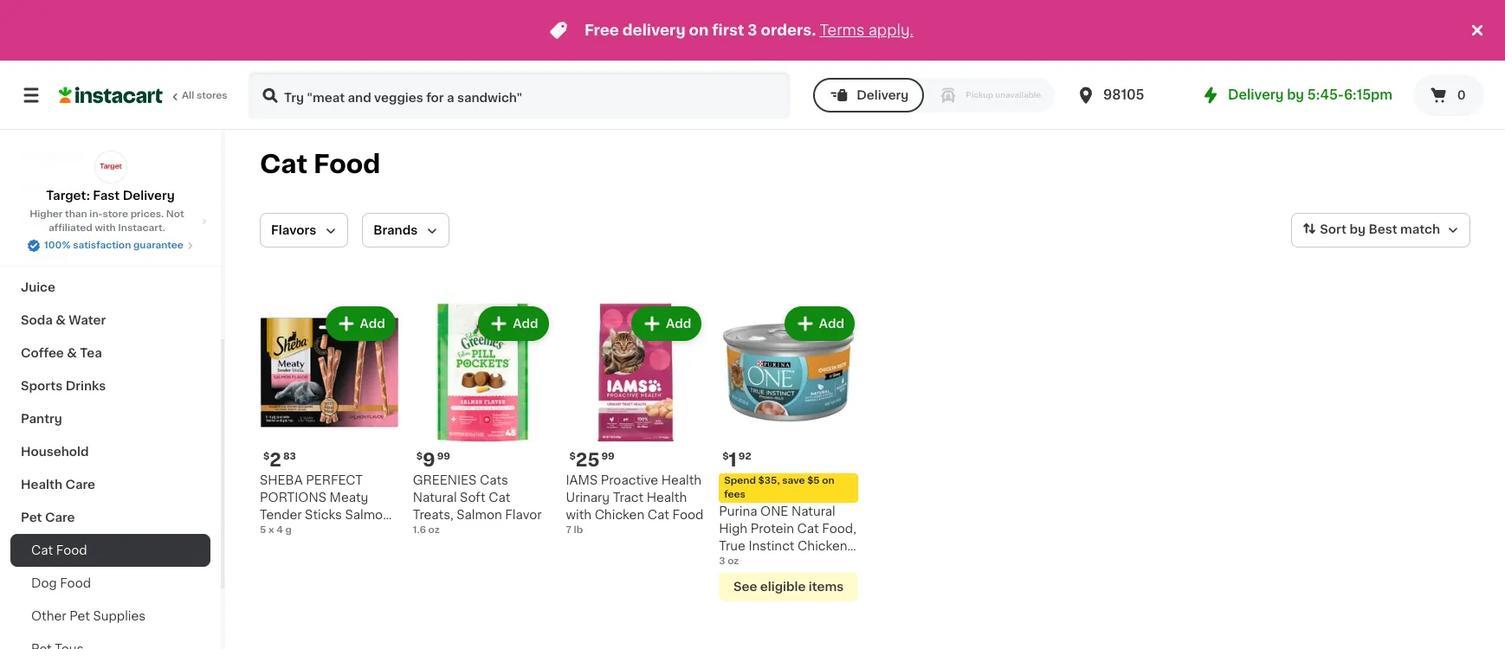 Task type: describe. For each thing, give the bounding box(es) containing it.
soda & water
[[21, 314, 106, 327]]

1 vertical spatial cat food
[[31, 545, 87, 557]]

target: fast delivery logo image
[[94, 151, 127, 184]]

higher than in-store prices. not affiliated with instacart.
[[30, 210, 184, 233]]

brands
[[374, 224, 418, 237]]

with inside higher than in-store prices. not affiliated with instacart.
[[95, 224, 116, 233]]

foods
[[66, 183, 105, 195]]

household link
[[10, 436, 211, 469]]

flavors
[[271, 224, 316, 237]]

delivery for delivery
[[857, 89, 909, 101]]

0 horizontal spatial 3
[[719, 557, 726, 566]]

greenies
[[413, 475, 477, 487]]

99 for 9
[[437, 452, 451, 462]]

higher
[[30, 210, 63, 219]]

in-
[[89, 210, 103, 219]]

0 button
[[1414, 75, 1485, 116]]

$ 2 83
[[263, 451, 296, 469]]

pet care link
[[10, 502, 211, 535]]

3 oz
[[719, 557, 739, 566]]

salmon for soft
[[457, 509, 502, 521]]

health care link
[[10, 469, 211, 502]]

delivery by 5:45-6:15pm link
[[1201, 85, 1393, 106]]

greenies cats natural soft cat treats, salmon flavor 1.6 oz
[[413, 475, 542, 535]]

add for 9
[[513, 318, 538, 330]]

apply.
[[869, 23, 914, 37]]

$ 9 99
[[417, 451, 451, 469]]

meat & seafood link
[[10, 107, 211, 139]]

dog
[[31, 578, 57, 590]]

3 inside limited time offer region
[[748, 23, 758, 37]]

sports
[[21, 380, 63, 392]]

6:15pm
[[1345, 88, 1393, 101]]

pet care
[[21, 512, 75, 524]]

stores
[[197, 91, 228, 100]]

dog food
[[31, 578, 91, 590]]

99 for 25
[[602, 452, 615, 462]]

water
[[69, 314, 106, 327]]

add for 25
[[666, 318, 692, 330]]

natural for cat
[[792, 506, 836, 518]]

seafood
[[69, 117, 121, 129]]

first
[[712, 23, 745, 37]]

with inside the "iams proactive health urinary tract health with chicken cat food 7 lb"
[[566, 509, 592, 521]]

health care
[[21, 479, 95, 491]]

by for delivery
[[1288, 88, 1305, 101]]

spend
[[725, 476, 756, 486]]

tract
[[613, 492, 644, 504]]

$ for 25
[[570, 452, 576, 462]]

target: fast delivery
[[46, 190, 175, 202]]

see eligible items
[[734, 581, 844, 593]]

target: fast delivery link
[[46, 151, 175, 204]]

flavor for tender
[[260, 527, 297, 539]]

supplies
[[93, 611, 146, 623]]

target:
[[46, 190, 90, 202]]

food up flavors dropdown button
[[314, 152, 381, 177]]

juice
[[21, 282, 55, 294]]

in
[[765, 558, 776, 570]]

chicken inside purina one natural high protein cat food, true instinct chicken recipe in gravy
[[798, 540, 848, 553]]

4 add button from the left
[[786, 308, 853, 340]]

drinks
[[66, 380, 106, 392]]

all
[[182, 91, 194, 100]]

not
[[166, 210, 184, 219]]

portions
[[260, 492, 327, 504]]

tea
[[80, 347, 102, 360]]

health right proactive
[[662, 475, 702, 487]]

save
[[783, 476, 805, 486]]

$5
[[808, 476, 820, 486]]

1
[[729, 451, 737, 469]]

health right tract
[[647, 492, 687, 504]]

soda
[[21, 314, 53, 327]]

items
[[809, 581, 844, 593]]

treats,
[[413, 509, 454, 521]]

service type group
[[814, 78, 1055, 113]]

add for 2
[[360, 318, 385, 330]]

5:45-
[[1308, 88, 1345, 101]]

0 vertical spatial cat food
[[260, 152, 381, 177]]

pet inside pet care link
[[21, 512, 42, 524]]

limited time offer region
[[0, 0, 1468, 61]]

cheese link
[[10, 238, 211, 271]]

product group containing 25
[[566, 303, 705, 538]]

flavor for cat
[[505, 509, 542, 521]]

pantry
[[21, 413, 62, 425]]

frozen foods
[[21, 183, 105, 195]]

protein
[[751, 523, 794, 535]]

cat inside the "iams proactive health urinary tract health with chicken cat food 7 lb"
[[648, 509, 670, 521]]

free delivery on first 3 orders. terms apply.
[[585, 23, 914, 37]]

98105
[[1104, 88, 1145, 101]]

brands button
[[362, 213, 450, 248]]

sports drinks link
[[10, 370, 211, 403]]

9
[[423, 451, 436, 469]]

ice cream link
[[10, 139, 211, 172]]

true
[[719, 540, 746, 553]]

perfect
[[306, 475, 363, 487]]

Best match Sort by field
[[1292, 213, 1471, 248]]

oz inside greenies cats natural soft cat treats, salmon flavor 1.6 oz
[[428, 526, 440, 535]]

cat inside sheba perfect portions meaty tender sticks salmon flavor cat treats
[[300, 527, 321, 539]]

sheba
[[260, 475, 303, 487]]

iams proactive health urinary tract health with chicken cat food 7 lb
[[566, 475, 704, 535]]

sticks
[[305, 509, 342, 521]]

delivery by 5:45-6:15pm
[[1229, 88, 1393, 101]]

care for health care
[[65, 479, 95, 491]]

food inside the "iams proactive health urinary tract health with chicken cat food 7 lb"
[[673, 509, 704, 521]]

terms apply. link
[[820, 23, 914, 37]]

soft
[[460, 492, 486, 504]]

orders.
[[761, 23, 816, 37]]

sort
[[1321, 224, 1347, 236]]

delivery
[[623, 23, 686, 37]]

delivery for delivery by 5:45-6:15pm
[[1229, 88, 1284, 101]]

& for meat
[[56, 117, 66, 129]]

gravy
[[779, 558, 815, 570]]

on inside the spend $35, save $5 on fees
[[822, 476, 835, 486]]



Task type: locate. For each thing, give the bounding box(es) containing it.
0 vertical spatial 3
[[748, 23, 758, 37]]

product group containing 2
[[260, 303, 399, 539]]

2 horizontal spatial delivery
[[1229, 88, 1284, 101]]

$ left 83
[[263, 452, 270, 462]]

high
[[719, 523, 748, 535]]

1 vertical spatial 3
[[719, 557, 726, 566]]

cats
[[480, 475, 508, 487]]

on
[[689, 23, 709, 37], [822, 476, 835, 486]]

care for pet care
[[45, 512, 75, 524]]

1 horizontal spatial with
[[566, 509, 592, 521]]

100%
[[44, 241, 71, 250]]

0 horizontal spatial cat food
[[31, 545, 87, 557]]

meat & seafood
[[21, 117, 121, 129]]

instinct
[[749, 540, 795, 553]]

& inside 'link'
[[56, 117, 66, 129]]

& left tea
[[67, 347, 77, 360]]

$ for 2
[[263, 452, 270, 462]]

iams
[[566, 475, 598, 487]]

cat inside purina one natural high protein cat food, true instinct chicken recipe in gravy
[[798, 523, 819, 535]]

on inside limited time offer region
[[689, 23, 709, 37]]

0 horizontal spatial with
[[95, 224, 116, 233]]

juice link
[[10, 271, 211, 304]]

None search field
[[248, 71, 791, 120]]

sort by
[[1321, 224, 1366, 236]]

1 product group from the left
[[260, 303, 399, 539]]

oz down true
[[728, 557, 739, 566]]

& for coffee
[[67, 347, 77, 360]]

0 vertical spatial &
[[56, 117, 66, 129]]

salmon down meaty
[[345, 509, 391, 521]]

1 vertical spatial flavor
[[260, 527, 297, 539]]

$ left 92
[[723, 452, 729, 462]]

purina one natural high protein cat food, true instinct chicken recipe in gravy
[[719, 506, 857, 570]]

&
[[56, 117, 66, 129], [56, 314, 66, 327], [67, 347, 77, 360]]

delivery up prices.
[[123, 190, 175, 202]]

1 horizontal spatial pet
[[69, 611, 90, 623]]

product group
[[260, 303, 399, 539], [413, 303, 552, 538], [566, 303, 705, 538], [719, 303, 859, 602]]

2 99 from the left
[[602, 452, 615, 462]]

1 vertical spatial chicken
[[798, 540, 848, 553]]

cat left food,
[[798, 523, 819, 535]]

1 vertical spatial with
[[566, 509, 592, 521]]

1 vertical spatial pet
[[69, 611, 90, 623]]

Search field
[[250, 73, 789, 118]]

0 vertical spatial chicken
[[595, 509, 645, 521]]

add button for 9
[[480, 308, 547, 340]]

3 down true
[[719, 557, 726, 566]]

on left first on the top left of the page
[[689, 23, 709, 37]]

$ inside the '$ 9 99'
[[417, 452, 423, 462]]

dog food link
[[10, 567, 211, 600]]

salmon inside sheba perfect portions meaty tender sticks salmon flavor cat treats
[[345, 509, 391, 521]]

oz
[[428, 526, 440, 535], [728, 557, 739, 566]]

by right sort
[[1350, 224, 1366, 236]]

0
[[1458, 89, 1466, 101]]

1 add from the left
[[360, 318, 385, 330]]

$
[[263, 452, 270, 462], [417, 452, 423, 462], [570, 452, 576, 462], [723, 452, 729, 462]]

2 product group from the left
[[413, 303, 552, 538]]

on right the $5
[[822, 476, 835, 486]]

add button for 25
[[633, 308, 700, 340]]

cat down cats
[[489, 492, 511, 504]]

5
[[260, 526, 266, 535]]

100% satisfaction guarantee button
[[27, 236, 194, 253]]

food up dog food
[[56, 545, 87, 557]]

1 vertical spatial &
[[56, 314, 66, 327]]

25
[[576, 451, 600, 469]]

food left 'purina'
[[673, 509, 704, 521]]

99 right 9
[[437, 452, 451, 462]]

tender
[[260, 509, 302, 521]]

$ inside $ 1 92
[[723, 452, 729, 462]]

0 horizontal spatial on
[[689, 23, 709, 37]]

oz right 1.6
[[428, 526, 440, 535]]

bakery
[[21, 216, 65, 228]]

99 inside $ 25 99
[[602, 452, 615, 462]]

3
[[748, 23, 758, 37], [719, 557, 726, 566]]

2 add from the left
[[513, 318, 538, 330]]

by inside field
[[1350, 224, 1366, 236]]

3 add from the left
[[666, 318, 692, 330]]

cat up 'dog'
[[31, 545, 53, 557]]

frozen foods link
[[10, 172, 211, 205]]

1 horizontal spatial 99
[[602, 452, 615, 462]]

0 horizontal spatial chicken
[[595, 509, 645, 521]]

1 vertical spatial oz
[[728, 557, 739, 566]]

sheba perfect portions meaty tender sticks salmon flavor cat treats
[[260, 475, 391, 539]]

higher than in-store prices. not affiliated with instacart. link
[[14, 208, 207, 236]]

1 salmon from the left
[[345, 509, 391, 521]]

1 vertical spatial on
[[822, 476, 835, 486]]

frozen
[[21, 183, 63, 195]]

by for sort
[[1350, 224, 1366, 236]]

1 horizontal spatial natural
[[792, 506, 836, 518]]

1 horizontal spatial chicken
[[798, 540, 848, 553]]

1 horizontal spatial flavor
[[505, 509, 542, 521]]

one
[[761, 506, 789, 518]]

delivery left 5:45-
[[1229, 88, 1284, 101]]

add button for 2
[[327, 308, 394, 340]]

$ 1 92
[[723, 451, 752, 469]]

product group containing 9
[[413, 303, 552, 538]]

pet down health care
[[21, 512, 42, 524]]

with
[[95, 224, 116, 233], [566, 509, 592, 521]]

0 horizontal spatial 99
[[437, 452, 451, 462]]

meat
[[21, 117, 53, 129]]

1 horizontal spatial salmon
[[457, 509, 502, 521]]

best match
[[1369, 224, 1441, 236]]

3 right first on the top left of the page
[[748, 23, 758, 37]]

free
[[585, 23, 619, 37]]

sports drinks
[[21, 380, 106, 392]]

delivery inside the delivery by 5:45-6:15pm link
[[1229, 88, 1284, 101]]

cat inside greenies cats natural soft cat treats, salmon flavor 1.6 oz
[[489, 492, 511, 504]]

0 horizontal spatial salmon
[[345, 509, 391, 521]]

$35,
[[759, 476, 780, 486]]

flavors button
[[260, 213, 348, 248]]

natural
[[413, 492, 457, 504], [792, 506, 836, 518]]

$ up greenies
[[417, 452, 423, 462]]

0 vertical spatial flavor
[[505, 509, 542, 521]]

flavor inside sheba perfect portions meaty tender sticks salmon flavor cat treats
[[260, 527, 297, 539]]

with down in- at the top of the page
[[95, 224, 116, 233]]

1 horizontal spatial cat food
[[260, 152, 381, 177]]

0 horizontal spatial pet
[[21, 512, 42, 524]]

98105 button
[[1076, 71, 1180, 120]]

cat food up flavors dropdown button
[[260, 152, 381, 177]]

purina
[[719, 506, 758, 518]]

1 $ from the left
[[263, 452, 270, 462]]

0 horizontal spatial natural
[[413, 492, 457, 504]]

3 $ from the left
[[570, 452, 576, 462]]

other
[[31, 611, 66, 623]]

1 horizontal spatial oz
[[728, 557, 739, 566]]

2 $ from the left
[[417, 452, 423, 462]]

cat food link
[[10, 535, 211, 567]]

$ up iams
[[570, 452, 576, 462]]

4 add from the left
[[819, 318, 845, 330]]

99 inside the '$ 9 99'
[[437, 452, 451, 462]]

care down household
[[65, 479, 95, 491]]

coffee & tea
[[21, 347, 102, 360]]

with up the lb
[[566, 509, 592, 521]]

2 add button from the left
[[480, 308, 547, 340]]

ice cream
[[21, 150, 85, 162]]

0 horizontal spatial flavor
[[260, 527, 297, 539]]

guarantee
[[133, 241, 184, 250]]

food inside 'link'
[[60, 578, 91, 590]]

proactive
[[601, 475, 659, 487]]

chicken
[[595, 509, 645, 521], [798, 540, 848, 553]]

prices.
[[130, 210, 164, 219]]

1 add button from the left
[[327, 308, 394, 340]]

satisfaction
[[73, 241, 131, 250]]

instacart logo image
[[59, 85, 163, 106]]

$ inside $ 2 83
[[263, 452, 270, 462]]

chicken down food,
[[798, 540, 848, 553]]

natural inside greenies cats natural soft cat treats, salmon flavor 1.6 oz
[[413, 492, 457, 504]]

83
[[283, 452, 296, 462]]

all stores link
[[59, 71, 229, 120]]

1 horizontal spatial by
[[1350, 224, 1366, 236]]

delivery inside the target: fast delivery link
[[123, 190, 175, 202]]

$ for 1
[[723, 452, 729, 462]]

99 right 25
[[602, 452, 615, 462]]

0 vertical spatial natural
[[413, 492, 457, 504]]

1 99 from the left
[[437, 452, 451, 462]]

2 salmon from the left
[[457, 509, 502, 521]]

4
[[277, 526, 283, 535]]

than
[[65, 210, 87, 219]]

pantry link
[[10, 403, 211, 436]]

delivery down apply.
[[857, 89, 909, 101]]

health up the pet care at the left bottom of page
[[21, 479, 62, 491]]

4 product group from the left
[[719, 303, 859, 602]]

1 horizontal spatial 3
[[748, 23, 758, 37]]

salmon inside greenies cats natural soft cat treats, salmon flavor 1.6 oz
[[457, 509, 502, 521]]

cat food up dog food
[[31, 545, 87, 557]]

$ inside $ 25 99
[[570, 452, 576, 462]]

cheese
[[21, 249, 69, 261]]

match
[[1401, 224, 1441, 236]]

pet right other
[[69, 611, 90, 623]]

0 horizontal spatial oz
[[428, 526, 440, 535]]

coffee
[[21, 347, 64, 360]]

0 vertical spatial with
[[95, 224, 116, 233]]

delivery inside delivery button
[[857, 89, 909, 101]]

100% satisfaction guarantee
[[44, 241, 184, 250]]

0 vertical spatial on
[[689, 23, 709, 37]]

0 horizontal spatial by
[[1288, 88, 1305, 101]]

& for soda
[[56, 314, 66, 327]]

cat up the "flavors" on the top of the page
[[260, 152, 308, 177]]

1 vertical spatial care
[[45, 512, 75, 524]]

3 product group from the left
[[566, 303, 705, 538]]

food,
[[822, 523, 857, 535]]

$ 25 99
[[570, 451, 615, 469]]

natural for treats,
[[413, 492, 457, 504]]

92
[[739, 452, 752, 462]]

2 vertical spatial &
[[67, 347, 77, 360]]

chicken down tract
[[595, 509, 645, 521]]

cat down sticks
[[300, 527, 321, 539]]

add
[[360, 318, 385, 330], [513, 318, 538, 330], [666, 318, 692, 330], [819, 318, 845, 330]]

see eligible items button
[[719, 572, 859, 602]]

0 vertical spatial by
[[1288, 88, 1305, 101]]

by left 5:45-
[[1288, 88, 1305, 101]]

0 horizontal spatial delivery
[[123, 190, 175, 202]]

all stores
[[182, 91, 228, 100]]

food right 'dog'
[[60, 578, 91, 590]]

pet
[[21, 512, 42, 524], [69, 611, 90, 623]]

1 vertical spatial by
[[1350, 224, 1366, 236]]

chicken inside the "iams proactive health urinary tract health with chicken cat food 7 lb"
[[595, 509, 645, 521]]

& right soda
[[56, 314, 66, 327]]

0 vertical spatial care
[[65, 479, 95, 491]]

delivery
[[1229, 88, 1284, 101], [857, 89, 909, 101], [123, 190, 175, 202]]

health inside health care link
[[21, 479, 62, 491]]

by
[[1288, 88, 1305, 101], [1350, 224, 1366, 236]]

0 vertical spatial pet
[[21, 512, 42, 524]]

$ for 9
[[417, 452, 423, 462]]

0 vertical spatial oz
[[428, 526, 440, 535]]

natural down the $5
[[792, 506, 836, 518]]

1 horizontal spatial on
[[822, 476, 835, 486]]

natural inside purina one natural high protein cat food, true instinct chicken recipe in gravy
[[792, 506, 836, 518]]

affiliated
[[48, 224, 92, 233]]

1 horizontal spatial delivery
[[857, 89, 909, 101]]

3 add button from the left
[[633, 308, 700, 340]]

natural up treats,
[[413, 492, 457, 504]]

product group containing 1
[[719, 303, 859, 602]]

4 $ from the left
[[723, 452, 729, 462]]

salmon down soft
[[457, 509, 502, 521]]

cat down proactive
[[648, 509, 670, 521]]

flavor inside greenies cats natural soft cat treats, salmon flavor 1.6 oz
[[505, 509, 542, 521]]

salmon for meaty
[[345, 509, 391, 521]]

pet inside other pet supplies "link"
[[69, 611, 90, 623]]

cat
[[260, 152, 308, 177], [489, 492, 511, 504], [648, 509, 670, 521], [798, 523, 819, 535], [300, 527, 321, 539], [31, 545, 53, 557]]

1 vertical spatial natural
[[792, 506, 836, 518]]

& right meat
[[56, 117, 66, 129]]

soda & water link
[[10, 304, 211, 337]]

care down health care
[[45, 512, 75, 524]]



Task type: vqa. For each thing, say whether or not it's contained in the screenshot.
it at the left of page
no



